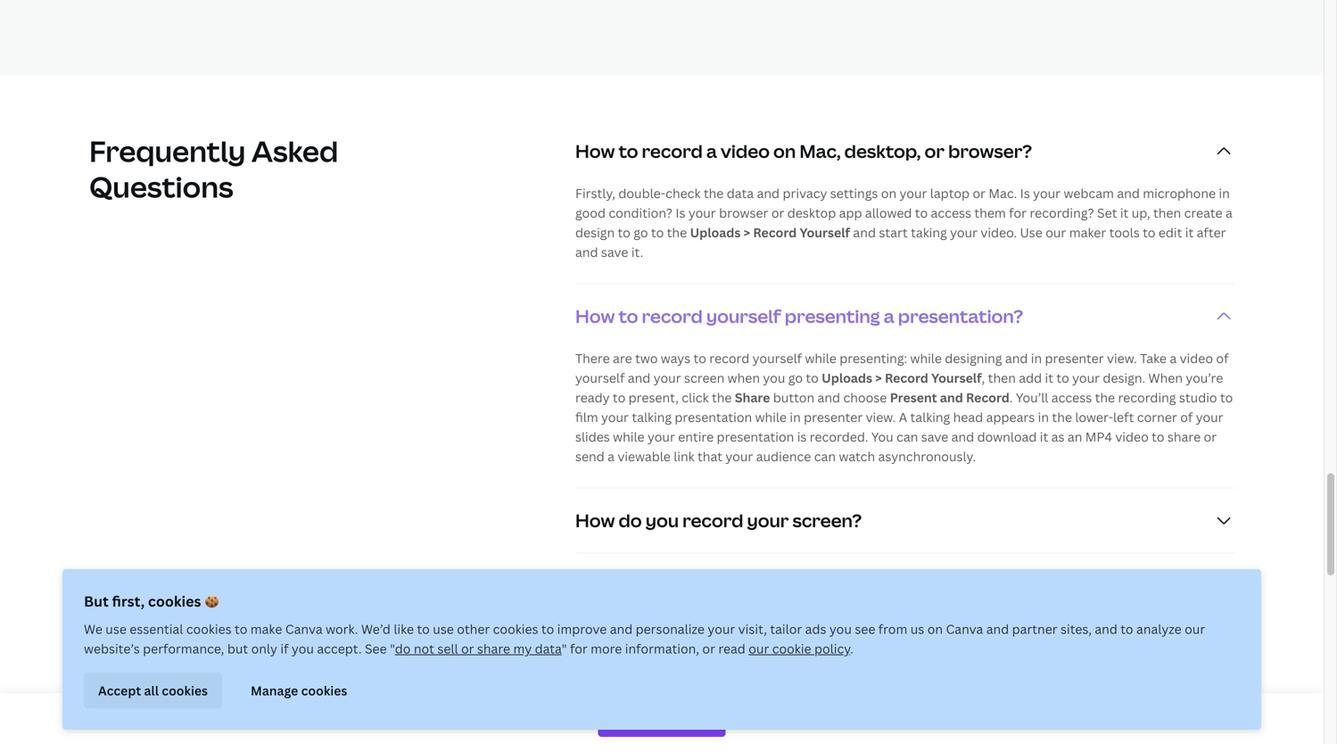 Task type: locate. For each thing, give the bounding box(es) containing it.
0 horizontal spatial for
[[570, 640, 588, 657]]

you down viewable
[[646, 508, 679, 533]]

1 horizontal spatial then
[[1154, 204, 1181, 221]]

0 horizontal spatial presenter
[[804, 409, 863, 426]]

2 vertical spatial yourself
[[575, 369, 625, 386]]

1 how from the top
[[575, 139, 615, 163]]

0 vertical spatial share
[[1168, 428, 1201, 445]]

it inside , then add it to your design. when you're ready to present, click the
[[1045, 369, 1054, 386]]

canva right us
[[946, 621, 984, 638]]

1 vertical spatial can
[[814, 448, 836, 465]]

video up browser
[[721, 139, 770, 163]]

video inside dropdown button
[[721, 139, 770, 163]]

or up 'laptop'
[[925, 139, 945, 163]]

2 talking from the left
[[911, 409, 950, 426]]

it right add
[[1045, 369, 1054, 386]]

0 vertical spatial can
[[897, 428, 918, 445]]

1 horizontal spatial for
[[1009, 204, 1027, 221]]

a
[[899, 409, 908, 426]]

video up you're
[[1180, 350, 1213, 367]]

uploads for presenting
[[822, 369, 873, 386]]

0 vertical spatial is
[[1020, 185, 1030, 202]]

how up there
[[575, 304, 615, 328]]

how inside how do you record your screen? dropdown button
[[575, 508, 615, 533]]

or
[[925, 139, 945, 163], [973, 185, 986, 202], [772, 204, 785, 221], [1204, 428, 1217, 445], [461, 640, 474, 657], [703, 640, 716, 657]]

0 horizontal spatial view.
[[866, 409, 896, 426]]

design
[[575, 224, 615, 241]]

do inside how do you record your screen? dropdown button
[[619, 508, 642, 533]]

"
[[390, 640, 395, 657], [562, 640, 567, 657]]

you inside dropdown button
[[646, 508, 679, 533]]

0 horizontal spatial talking
[[632, 409, 672, 426]]

entire
[[678, 428, 714, 445]]

3 how from the top
[[575, 508, 615, 533]]

uploads
[[690, 224, 741, 241], [822, 369, 873, 386]]

do
[[619, 508, 642, 533], [395, 640, 411, 657]]

1 vertical spatial presenter
[[804, 409, 863, 426]]

view. up "design."
[[1107, 350, 1137, 367]]

1 vertical spatial video
[[1180, 350, 1213, 367]]

record inside there are two ways to record yourself while presenting: while designing and in presenter view. take a video of yourself and your screen when you go to
[[710, 350, 750, 367]]

0 horizontal spatial video
[[721, 139, 770, 163]]

1 horizontal spatial of
[[1216, 350, 1229, 367]]

1 vertical spatial >
[[875, 369, 882, 386]]

of
[[1216, 350, 1229, 367], [1181, 409, 1193, 426]]

first,
[[112, 592, 145, 611]]

our down visit,
[[749, 640, 769, 657]]

view. inside . you'll access the recording studio to film your talking presentation while in presenter view. a talking head appears in the lower-left corner of your slides while your entire presentation is recorded. you can save and download it as an mp4 video to share or send a viewable link that your audience can watch asynchronously.
[[866, 409, 896, 426]]

0 vertical spatial .
[[1010, 389, 1013, 406]]

desktop
[[788, 204, 836, 221]]

slides
[[575, 428, 610, 445]]

record for a
[[885, 369, 929, 386]]

the
[[704, 185, 724, 202], [667, 224, 687, 241], [712, 389, 732, 406], [1095, 389, 1115, 406], [1052, 409, 1072, 426]]

presenting
[[785, 304, 880, 328]]

cookies down accept.
[[301, 682, 347, 699]]

your inside we use essential cookies to make canva work. we'd like to use other cookies to improve and personalize your visit, tailor ads you see from us on canva and partner sites, and to analyze our website's performance, but only if you accept. see "
[[708, 621, 735, 638]]

for up use on the right
[[1009, 204, 1027, 221]]

you up 'button' at the right bottom of page
[[763, 369, 786, 386]]

0 vertical spatial for
[[1009, 204, 1027, 221]]

your inside and start taking your video. use our maker tools to edit it after and save it.
[[950, 224, 978, 241]]

mp4
[[1086, 428, 1113, 445]]

1 talking from the left
[[632, 409, 672, 426]]

cookies
[[148, 592, 201, 611], [186, 621, 232, 638], [493, 621, 538, 638], [162, 682, 208, 699], [301, 682, 347, 699]]

our inside and start taking your video. use our maker tools to edit it after and save it.
[[1046, 224, 1067, 241]]

view. up "you"
[[866, 409, 896, 426]]

it inside and start taking your video. use our maker tools to edit it after and save it.
[[1186, 224, 1194, 241]]

1 horizontal spatial .
[[1010, 389, 1013, 406]]

how inside how to record yourself presenting a presentation? dropdown button
[[575, 304, 615, 328]]

how up firstly,
[[575, 139, 615, 163]]

share
[[1168, 428, 1201, 445], [477, 640, 510, 657]]

presentation up entire
[[675, 409, 752, 426]]

" down improve
[[562, 640, 567, 657]]

firstly,
[[575, 185, 616, 202]]

use
[[1020, 224, 1043, 241]]

1 vertical spatial then
[[988, 369, 1016, 386]]

presentation up audience
[[717, 428, 794, 445]]

0 horizontal spatial >
[[744, 224, 751, 241]]

cookies right all
[[162, 682, 208, 699]]

0 vertical spatial do
[[619, 508, 642, 533]]

ads
[[805, 621, 827, 638]]

your down them
[[950, 224, 978, 241]]

cookies inside accept all cookies button
[[162, 682, 208, 699]]

. inside . you'll access the recording studio to film your talking presentation while in presenter view. a talking head appears in the lower-left corner of your slides while your entire presentation is recorded. you can save and download it as an mp4 video to share or send a viewable link that your audience can watch asynchronously.
[[1010, 389, 1013, 406]]

0 horizontal spatial access
[[931, 204, 972, 221]]

or right 'sell'
[[461, 640, 474, 657]]

record up present
[[885, 369, 929, 386]]

2 vertical spatial record
[[966, 389, 1010, 406]]

ways
[[661, 350, 691, 367]]

on up allowed
[[881, 185, 897, 202]]

presenter
[[1045, 350, 1104, 367], [804, 409, 863, 426]]

go up 'button' at the right bottom of page
[[789, 369, 803, 386]]

or down studio
[[1204, 428, 1217, 445]]

2 horizontal spatial on
[[928, 621, 943, 638]]

0 horizontal spatial data
[[535, 640, 562, 657]]

save inside and start taking your video. use our maker tools to edit it after and save it.
[[601, 243, 629, 260]]

of inside . you'll access the recording studio to film your talking presentation while in presenter view. a talking head appears in the lower-left corner of your slides while your entire presentation is recorded. you can save and download it as an mp4 video to share or send a viewable link that your audience can watch asynchronously.
[[1181, 409, 1193, 426]]

1 vertical spatial is
[[676, 204, 686, 221]]

in
[[1219, 185, 1230, 202], [1031, 350, 1042, 367], [790, 409, 801, 426], [1038, 409, 1049, 426]]

0 vertical spatial presenter
[[1045, 350, 1104, 367]]

0 horizontal spatial our
[[749, 640, 769, 657]]

that
[[698, 448, 723, 465]]

save left it. on the top of page
[[601, 243, 629, 260]]

save inside . you'll access the recording studio to film your talking presentation while in presenter view. a talking head appears in the lower-left corner of your slides while your entire presentation is recorded. you can save and download it as an mp4 video to share or send a viewable link that your audience can watch asynchronously.
[[921, 428, 949, 445]]

2 horizontal spatial record
[[966, 389, 1010, 406]]

record up "when"
[[710, 350, 750, 367]]

save up asynchronously.
[[921, 428, 949, 445]]

0 horizontal spatial then
[[988, 369, 1016, 386]]

data
[[727, 185, 754, 202], [535, 640, 562, 657]]

0 horizontal spatial save
[[601, 243, 629, 260]]

0 vertical spatial of
[[1216, 350, 1229, 367]]

it left as
[[1040, 428, 1049, 445]]

0 vertical spatial yourself
[[800, 224, 850, 241]]

left
[[1114, 409, 1134, 426]]

your up allowed
[[900, 185, 927, 202]]

appears
[[986, 409, 1035, 426]]

uploads up choose
[[822, 369, 873, 386]]

2 how from the top
[[575, 304, 615, 328]]

do not sell or share my data link
[[395, 640, 562, 657]]

1 horizontal spatial our
[[1046, 224, 1067, 241]]

there are two ways to record yourself while presenting: while designing and in presenter view. take a video of yourself and your screen when you go to
[[575, 350, 1229, 386]]

2 horizontal spatial video
[[1180, 350, 1213, 367]]

to inside dropdown button
[[619, 304, 638, 328]]

record
[[642, 139, 703, 163], [642, 304, 703, 328], [710, 350, 750, 367], [683, 508, 744, 533]]

0 vertical spatial save
[[601, 243, 629, 260]]

>
[[744, 224, 751, 241], [875, 369, 882, 386]]

1 vertical spatial record
[[885, 369, 929, 386]]

work.
[[326, 621, 358, 638]]

access down 'laptop'
[[931, 204, 972, 221]]

0 vertical spatial uploads
[[690, 224, 741, 241]]

1 vertical spatial access
[[1052, 389, 1092, 406]]

read
[[719, 640, 746, 657]]

talking down present,
[[632, 409, 672, 426]]

2 vertical spatial video
[[1116, 428, 1149, 445]]

condition?
[[609, 204, 673, 221]]

presenter up "design."
[[1045, 350, 1104, 367]]

yourself for presentation?
[[932, 369, 982, 386]]

record up check
[[642, 139, 703, 163]]

a inside there are two ways to record yourself while presenting: while designing and in presenter view. take a video of yourself and your screen when you go to
[[1170, 350, 1177, 367]]

to inside dropdown button
[[619, 139, 638, 163]]

use up website's
[[106, 621, 127, 638]]

> down presenting:
[[875, 369, 882, 386]]

1 vertical spatial yourself
[[932, 369, 982, 386]]

1 vertical spatial uploads > record yourself
[[822, 369, 982, 386]]

uploads > record yourself up present
[[822, 369, 982, 386]]

create
[[1185, 204, 1223, 221]]

0 vertical spatial then
[[1154, 204, 1181, 221]]

0 vertical spatial >
[[744, 224, 751, 241]]

1 vertical spatial how
[[575, 304, 615, 328]]

canva
[[285, 621, 323, 638], [946, 621, 984, 638]]

the down screen
[[712, 389, 732, 406]]

1 horizontal spatial yourself
[[932, 369, 982, 386]]

how inside 'how to record a video on mac, desktop, or browser?' dropdown button
[[575, 139, 615, 163]]

data inside firstly, double-check the data and privacy settings on your laptop or mac. is your webcam and microphone in good condition? is your browser or desktop app allowed to access them for recording? set it up, then create a design to go to the
[[727, 185, 754, 202]]

yourself down designing
[[932, 369, 982, 386]]

our right analyze
[[1185, 621, 1206, 638]]

presenter inside . you'll access the recording studio to film your talking presentation while in presenter view. a talking head appears in the lower-left corner of your slides while your entire presentation is recorded. you can save and download it as an mp4 video to share or send a viewable link that your audience can watch asynchronously.
[[804, 409, 863, 426]]

0 vertical spatial uploads > record yourself
[[690, 224, 850, 241]]

webcam
[[1064, 185, 1114, 202]]

0 horizontal spatial record
[[753, 224, 797, 241]]

1 vertical spatial on
[[881, 185, 897, 202]]

data right my
[[535, 640, 562, 657]]

data up browser
[[727, 185, 754, 202]]

1 horizontal spatial presenter
[[1045, 350, 1104, 367]]

do down viewable
[[619, 508, 642, 533]]

1 horizontal spatial uploads
[[822, 369, 873, 386]]

then up edit
[[1154, 204, 1181, 221]]

partner
[[1012, 621, 1058, 638]]

0 horizontal spatial canva
[[285, 621, 323, 638]]

share down corner
[[1168, 428, 1201, 445]]

the up lower-
[[1095, 389, 1115, 406]]

. you'll access the recording studio to film your talking presentation while in presenter view. a talking head appears in the lower-left corner of your slides while your entire presentation is recorded. you can save and download it as an mp4 video to share or send a viewable link that your audience can watch asynchronously.
[[575, 389, 1233, 465]]

personalize
[[636, 621, 705, 638]]

2 vertical spatial how
[[575, 508, 615, 533]]

talking down present
[[911, 409, 950, 426]]

view. for take
[[1107, 350, 1137, 367]]

and inside . you'll access the recording studio to film your talking presentation while in presenter view. a talking head appears in the lower-left corner of your slides while your entire presentation is recorded. you can save and download it as an mp4 video to share or send a viewable link that your audience can watch asynchronously.
[[952, 428, 975, 445]]

your
[[900, 185, 927, 202], [1033, 185, 1061, 202], [689, 204, 716, 221], [950, 224, 978, 241], [654, 369, 681, 386], [1073, 369, 1100, 386], [601, 409, 629, 426], [1196, 409, 1224, 426], [648, 428, 675, 445], [726, 448, 753, 465], [747, 508, 789, 533], [708, 621, 735, 638]]

on right us
[[928, 621, 943, 638]]

2 vertical spatial on
[[928, 621, 943, 638]]

video down the left
[[1116, 428, 1149, 445]]

then
[[1154, 204, 1181, 221], [988, 369, 1016, 386]]

in up create in the right top of the page
[[1219, 185, 1230, 202]]

1 horizontal spatial access
[[1052, 389, 1092, 406]]

it left "up,"
[[1121, 204, 1129, 221]]

our cookie policy link
[[749, 640, 850, 657]]

1 horizontal spatial save
[[921, 428, 949, 445]]

design.
[[1103, 369, 1146, 386]]

manage cookies
[[251, 682, 347, 699]]

2 vertical spatial our
[[749, 640, 769, 657]]

it.
[[632, 243, 644, 260]]

access up lower-
[[1052, 389, 1092, 406]]

is down check
[[676, 204, 686, 221]]

while up , then add it to your design. when you're ready to present, click the
[[911, 350, 942, 367]]

it right edit
[[1186, 224, 1194, 241]]

start
[[879, 224, 908, 241]]

for down improve
[[570, 640, 588, 657]]

video.
[[981, 224, 1017, 241]]

1 vertical spatial of
[[1181, 409, 1193, 426]]

0 horizontal spatial on
[[774, 139, 796, 163]]

when
[[1149, 369, 1183, 386]]

how down send
[[575, 508, 615, 533]]

or inside dropdown button
[[925, 139, 945, 163]]

0 vertical spatial access
[[931, 204, 972, 221]]

cookies inside manage cookies "button"
[[301, 682, 347, 699]]

1 horizontal spatial >
[[875, 369, 882, 386]]

your up viewable
[[648, 428, 675, 445]]

policy
[[815, 640, 850, 657]]

a inside dropdown button
[[707, 139, 717, 163]]

yourself
[[800, 224, 850, 241], [932, 369, 982, 386]]

1 horizontal spatial do
[[619, 508, 642, 533]]

on
[[774, 139, 796, 163], [881, 185, 897, 202], [928, 621, 943, 638]]

0 vertical spatial data
[[727, 185, 754, 202]]

ready
[[575, 389, 610, 406]]

go down 'condition?'
[[634, 224, 648, 241]]

screen
[[684, 369, 725, 386]]

is right mac.
[[1020, 185, 1030, 202]]

mac,
[[800, 139, 841, 163]]

do down like
[[395, 640, 411, 657]]

1 horizontal spatial canva
[[946, 621, 984, 638]]

1 horizontal spatial data
[[727, 185, 754, 202]]

is
[[1020, 185, 1030, 202], [676, 204, 686, 221]]

1 horizontal spatial "
[[562, 640, 567, 657]]

you inside there are two ways to record yourself while presenting: while designing and in presenter view. take a video of yourself and your screen when you go to
[[763, 369, 786, 386]]

settings
[[830, 185, 878, 202]]

1 vertical spatial view.
[[866, 409, 896, 426]]

there
[[575, 350, 610, 367]]

go inside firstly, double-check the data and privacy settings on your laptop or mac. is your webcam and microphone in good condition? is your browser or desktop app allowed to access them for recording? set it up, then create a design to go to the
[[634, 224, 648, 241]]

only
[[251, 640, 277, 657]]

presenter inside there are two ways to record yourself while presenting: while designing and in presenter view. take a video of yourself and your screen when you go to
[[1045, 350, 1104, 367]]

1 vertical spatial yourself
[[753, 350, 802, 367]]

0 vertical spatial on
[[774, 139, 796, 163]]

0 vertical spatial yourself
[[707, 304, 781, 328]]

1 horizontal spatial talking
[[911, 409, 950, 426]]

.
[[1010, 389, 1013, 406], [850, 640, 854, 657]]

1 horizontal spatial view.
[[1107, 350, 1137, 367]]

save
[[601, 243, 629, 260], [921, 428, 949, 445]]

0 vertical spatial view.
[[1107, 350, 1137, 367]]

your inside dropdown button
[[747, 508, 789, 533]]

record down browser
[[753, 224, 797, 241]]

presenter up recorded.
[[804, 409, 863, 426]]

we use essential cookies to make canva work. we'd like to use other cookies to improve and personalize your visit, tailor ads you see from us on canva and partner sites, and to analyze our website's performance, but only if you accept. see "
[[84, 621, 1206, 657]]

1 horizontal spatial video
[[1116, 428, 1149, 445]]

0 vertical spatial record
[[753, 224, 797, 241]]

1 horizontal spatial share
[[1168, 428, 1201, 445]]

firstly, double-check the data and privacy settings on your laptop or mac. is your webcam and microphone in good condition? is your browser or desktop app allowed to access them for recording? set it up, then create a design to go to the
[[575, 185, 1233, 241]]

0 horizontal spatial .
[[850, 640, 854, 657]]

two
[[635, 350, 658, 367]]

of down studio
[[1181, 409, 1193, 426]]

recording?
[[1030, 204, 1094, 221]]

1 horizontal spatial go
[[789, 369, 803, 386]]

information,
[[625, 640, 700, 657]]

use up 'sell'
[[433, 621, 454, 638]]

0 horizontal spatial yourself
[[800, 224, 850, 241]]

0 horizontal spatial of
[[1181, 409, 1193, 426]]

take
[[1140, 350, 1167, 367]]

in inside there are two ways to record yourself while presenting: while designing and in presenter view. take a video of yourself and your screen when you go to
[[1031, 350, 1042, 367]]

audience
[[756, 448, 811, 465]]

yourself down desktop
[[800, 224, 850, 241]]

your down ways
[[654, 369, 681, 386]]

your left "design."
[[1073, 369, 1100, 386]]

privacy
[[783, 185, 827, 202]]

other
[[457, 621, 490, 638]]

0 vertical spatial video
[[721, 139, 770, 163]]

1 vertical spatial uploads
[[822, 369, 873, 386]]

2 horizontal spatial our
[[1185, 621, 1206, 638]]

1 vertical spatial share
[[477, 640, 510, 657]]

view. inside there are two ways to record yourself while presenting: while designing and in presenter view. take a video of yourself and your screen when you go to
[[1107, 350, 1137, 367]]

1 horizontal spatial on
[[881, 185, 897, 202]]

can down recorded.
[[814, 448, 836, 465]]

0 horizontal spatial use
[[106, 621, 127, 638]]

on inside firstly, double-check the data and privacy settings on your laptop or mac. is your webcam and microphone in good condition? is your browser or desktop app allowed to access them for recording? set it up, then create a design to go to the
[[881, 185, 897, 202]]

0 vertical spatial go
[[634, 224, 648, 241]]

your up the recording?
[[1033, 185, 1061, 202]]

0 vertical spatial our
[[1046, 224, 1067, 241]]

1 horizontal spatial use
[[433, 621, 454, 638]]

1 vertical spatial for
[[570, 640, 588, 657]]

the right check
[[704, 185, 724, 202]]

1 " from the left
[[390, 640, 395, 657]]

your up the read
[[708, 621, 735, 638]]

our down the recording?
[[1046, 224, 1067, 241]]

video inside . you'll access the recording studio to film your talking presentation while in presenter view. a talking head appears in the lower-left corner of your slides while your entire presentation is recorded. you can save and download it as an mp4 video to share or send a viewable link that your audience can watch asynchronously.
[[1116, 428, 1149, 445]]

0 horizontal spatial go
[[634, 224, 648, 241]]

in down you'll
[[1038, 409, 1049, 426]]

or inside . you'll access the recording studio to film your talking presentation while in presenter view. a talking head appears in the lower-left corner of your slides while your entire presentation is recorded. you can save and download it as an mp4 video to share or send a viewable link that your audience can watch asynchronously.
[[1204, 428, 1217, 445]]

1 horizontal spatial is
[[1020, 185, 1030, 202]]

canva up if
[[285, 621, 323, 638]]

for
[[1009, 204, 1027, 221], [570, 640, 588, 657]]



Task type: describe. For each thing, give the bounding box(es) containing it.
recording
[[1118, 389, 1176, 406]]

you'll
[[1016, 389, 1049, 406]]

viewable
[[618, 448, 671, 465]]

and down two
[[628, 369, 651, 386]]

all
[[144, 682, 159, 699]]

of inside there are two ways to record yourself while presenting: while designing and in presenter view. take a video of yourself and your screen when you go to
[[1216, 350, 1229, 367]]

present,
[[629, 389, 679, 406]]

present
[[890, 389, 937, 406]]

we
[[84, 621, 102, 638]]

accept.
[[317, 640, 362, 657]]

screen?
[[793, 508, 862, 533]]

your inside there are two ways to record yourself while presenting: while designing and in presenter view. take a video of yourself and your screen when you go to
[[654, 369, 681, 386]]

essential
[[130, 621, 183, 638]]

download
[[978, 428, 1037, 445]]

then inside firstly, double-check the data and privacy settings on your laptop or mac. is your webcam and microphone in good condition? is your browser or desktop app allowed to access them for recording? set it up, then create a design to go to the
[[1154, 204, 1181, 221]]

up,
[[1132, 204, 1151, 221]]

a inside dropdown button
[[884, 304, 895, 328]]

0 horizontal spatial share
[[477, 640, 510, 657]]

designing
[[945, 350, 1002, 367]]

from
[[879, 621, 908, 638]]

cookies down 🍪
[[186, 621, 232, 638]]

for inside firstly, double-check the data and privacy settings on your laptop or mac. is your webcam and microphone in good condition? is your browser or desktop app allowed to access them for recording? set it up, then create a design to go to the
[[1009, 204, 1027, 221]]

them
[[975, 204, 1006, 221]]

visit,
[[738, 621, 767, 638]]

but first, cookies 🍪
[[84, 592, 219, 611]]

uploads > record yourself for on
[[690, 224, 850, 241]]

0 horizontal spatial can
[[814, 448, 836, 465]]

while down share
[[755, 409, 787, 426]]

or left the read
[[703, 640, 716, 657]]

check
[[666, 185, 701, 202]]

asked
[[252, 132, 338, 170]]

it inside firstly, double-check the data and privacy settings on your laptop or mac. is your webcam and microphone in good condition? is your browser or desktop app allowed to access them for recording? set it up, then create a design to go to the
[[1121, 204, 1129, 221]]

make
[[251, 621, 282, 638]]

edit
[[1159, 224, 1183, 241]]

1 vertical spatial data
[[535, 640, 562, 657]]

lower-
[[1075, 409, 1114, 426]]

we'd
[[361, 621, 391, 638]]

yourself inside dropdown button
[[707, 304, 781, 328]]

your down studio
[[1196, 409, 1224, 426]]

view. for a
[[866, 409, 896, 426]]

, then add it to your design. when you're ready to present, click the
[[575, 369, 1224, 406]]

good
[[575, 204, 606, 221]]

how to record yourself presenting a presentation?
[[575, 304, 1023, 328]]

accept all cookies
[[98, 682, 208, 699]]

2 " from the left
[[562, 640, 567, 657]]

questions
[[89, 167, 233, 206]]

sites,
[[1061, 621, 1092, 638]]

tailor
[[770, 621, 802, 638]]

and down design
[[575, 243, 598, 260]]

the up as
[[1052, 409, 1072, 426]]

and right 'button' at the right bottom of page
[[818, 389, 841, 406]]

access inside firstly, double-check the data and privacy settings on your laptop or mac. is your webcam and microphone in good condition? is your browser or desktop app allowed to access them for recording? set it up, then create a design to go to the
[[931, 204, 972, 221]]

us
[[911, 621, 925, 638]]

the inside , then add it to your design. when you're ready to present, click the
[[712, 389, 732, 406]]

or down privacy
[[772, 204, 785, 221]]

cookies up essential on the bottom left of the page
[[148, 592, 201, 611]]

and right sites,
[[1095, 621, 1118, 638]]

the down check
[[667, 224, 687, 241]]

and left partner
[[987, 621, 1009, 638]]

watch
[[839, 448, 875, 465]]

share inside . you'll access the recording studio to film your talking presentation while in presenter view. a talking head appears in the lower-left corner of your slides while your entire presentation is recorded. you can save and download it as an mp4 video to share or send a viewable link that your audience can watch asynchronously.
[[1168, 428, 1201, 445]]

1 horizontal spatial can
[[897, 428, 918, 445]]

while down presenting
[[805, 350, 837, 367]]

uploads > record yourself for a
[[822, 369, 982, 386]]

yourself for mac,
[[800, 224, 850, 241]]

how for how do you record your screen?
[[575, 508, 615, 533]]

website's
[[84, 640, 140, 657]]

send
[[575, 448, 605, 465]]

your right that
[[726, 448, 753, 465]]

2 use from the left
[[433, 621, 454, 638]]

record for on
[[753, 224, 797, 241]]

you right if
[[292, 640, 314, 657]]

link
[[674, 448, 695, 465]]

manage cookies button
[[236, 673, 362, 708]]

see
[[365, 640, 387, 657]]

in inside firstly, double-check the data and privacy settings on your laptop or mac. is your webcam and microphone in good condition? is your browser or desktop app allowed to access them for recording? set it up, then create a design to go to the
[[1219, 185, 1230, 202]]

do not sell or share my data " for more information, or read our cookie policy .
[[395, 640, 854, 657]]

record up ways
[[642, 304, 703, 328]]

your down check
[[689, 204, 716, 221]]

share
[[735, 389, 770, 406]]

our inside we use essential cookies to make canva work. we'd like to use other cookies to improve and personalize your visit, tailor ads you see from us on canva and partner sites, and to analyze our website's performance, but only if you accept. see "
[[1185, 621, 1206, 638]]

and up "head"
[[940, 389, 963, 406]]

performance,
[[143, 640, 224, 657]]

but
[[227, 640, 248, 657]]

0 horizontal spatial do
[[395, 640, 411, 657]]

how to record a video on mac, desktop, or browser? button
[[575, 119, 1235, 183]]

share button and choose present and record
[[735, 389, 1010, 406]]

analyze
[[1137, 621, 1182, 638]]

studio
[[1179, 389, 1218, 406]]

accept all cookies button
[[84, 673, 222, 708]]

video inside there are two ways to record yourself while presenting: while designing and in presenter view. take a video of yourself and your screen when you go to
[[1180, 350, 1213, 367]]

1 vertical spatial presentation
[[717, 428, 794, 445]]

0 horizontal spatial is
[[676, 204, 686, 221]]

you up policy at the right bottom of page
[[830, 621, 852, 638]]

microphone
[[1143, 185, 1216, 202]]

head
[[953, 409, 983, 426]]

in down 'button' at the right bottom of page
[[790, 409, 801, 426]]

uploads for video
[[690, 224, 741, 241]]

and up "up,"
[[1117, 185, 1140, 202]]

it inside . you'll access the recording studio to film your talking presentation while in presenter view. a talking head appears in the lower-left corner of your slides while your entire presentation is recorded. you can save and download it as an mp4 video to share or send a viewable link that your audience can watch asynchronously.
[[1040, 428, 1049, 445]]

and up add
[[1005, 350, 1028, 367]]

film
[[575, 409, 598, 426]]

asynchronously.
[[878, 448, 976, 465]]

then inside , then add it to your design. when you're ready to present, click the
[[988, 369, 1016, 386]]

how for how to record yourself presenting a presentation?
[[575, 304, 615, 328]]

on inside we use essential cookies to make canva work. we'd like to use other cookies to improve and personalize your visit, tailor ads you see from us on canva and partner sites, and to analyze our website's performance, but only if you accept. see "
[[928, 621, 943, 638]]

to inside and start taking your video. use our maker tools to edit it after and save it.
[[1143, 224, 1156, 241]]

a inside . you'll access the recording studio to film your talking presentation while in presenter view. a talking head appears in the lower-left corner of your slides while your entire presentation is recorded. you can save and download it as an mp4 video to share or send a viewable link that your audience can watch asynchronously.
[[608, 448, 615, 465]]

laptop
[[930, 185, 970, 202]]

how to record yourself presenting a presentation? button
[[575, 284, 1235, 348]]

more
[[591, 640, 622, 657]]

allowed
[[865, 204, 912, 221]]

how for how to record a video on mac, desktop, or browser?
[[575, 139, 615, 163]]

accept
[[98, 682, 141, 699]]

a inside firstly, double-check the data and privacy settings on your laptop or mac. is your webcam and microphone in good condition? is your browser or desktop app allowed to access them for recording? set it up, then create a design to go to the
[[1226, 204, 1233, 221]]

and start taking your video. use our maker tools to edit it after and save it.
[[575, 224, 1226, 260]]

on inside dropdown button
[[774, 139, 796, 163]]

access inside . you'll access the recording studio to film your talking presentation while in presenter view. a talking head appears in the lower-left corner of your slides while your entire presentation is recorded. you can save and download it as an mp4 video to share or send a viewable link that your audience can watch asynchronously.
[[1052, 389, 1092, 406]]

presentation?
[[898, 304, 1023, 328]]

choose
[[844, 389, 887, 406]]

how do you record your screen?
[[575, 508, 862, 533]]

record down that
[[683, 508, 744, 533]]

and up browser
[[757, 185, 780, 202]]

or up them
[[973, 185, 986, 202]]

go inside there are two ways to record yourself while presenting: while designing and in presenter view. take a video of yourself and your screen when you go to
[[789, 369, 803, 386]]

tools
[[1110, 224, 1140, 241]]

your inside , then add it to your design. when you're ready to present, click the
[[1073, 369, 1100, 386]]

frequently asked questions
[[89, 132, 338, 206]]

1 canva from the left
[[285, 621, 323, 638]]

1 use from the left
[[106, 621, 127, 638]]

presenter for while
[[804, 409, 863, 426]]

> for presenting
[[875, 369, 882, 386]]

an
[[1068, 428, 1083, 445]]

record inside dropdown button
[[642, 139, 703, 163]]

1 vertical spatial .
[[850, 640, 854, 657]]

" inside we use essential cookies to make canva work. we'd like to use other cookies to improve and personalize your visit, tailor ads you see from us on canva and partner sites, and to analyze our website's performance, but only if you accept. see "
[[390, 640, 395, 657]]

your right film
[[601, 409, 629, 426]]

and down app
[[853, 224, 876, 241]]

🍪
[[205, 592, 219, 611]]

my
[[513, 640, 532, 657]]

2 canva from the left
[[946, 621, 984, 638]]

> for video
[[744, 224, 751, 241]]

while up viewable
[[613, 428, 645, 445]]

cookies up my
[[493, 621, 538, 638]]

and up do not sell or share my data " for more information, or read our cookie policy .
[[610, 621, 633, 638]]

but
[[84, 592, 109, 611]]

button
[[773, 389, 815, 406]]

you
[[872, 428, 894, 445]]

presenting:
[[840, 350, 908, 367]]

not
[[414, 640, 434, 657]]

click
[[682, 389, 709, 406]]

are
[[613, 350, 632, 367]]

improve
[[557, 621, 607, 638]]

how do you record your screen? button
[[575, 488, 1235, 553]]

presenter for and
[[1045, 350, 1104, 367]]

0 vertical spatial presentation
[[675, 409, 752, 426]]



Task type: vqa. For each thing, say whether or not it's contained in the screenshot.
the bottom Team 1 image
no



